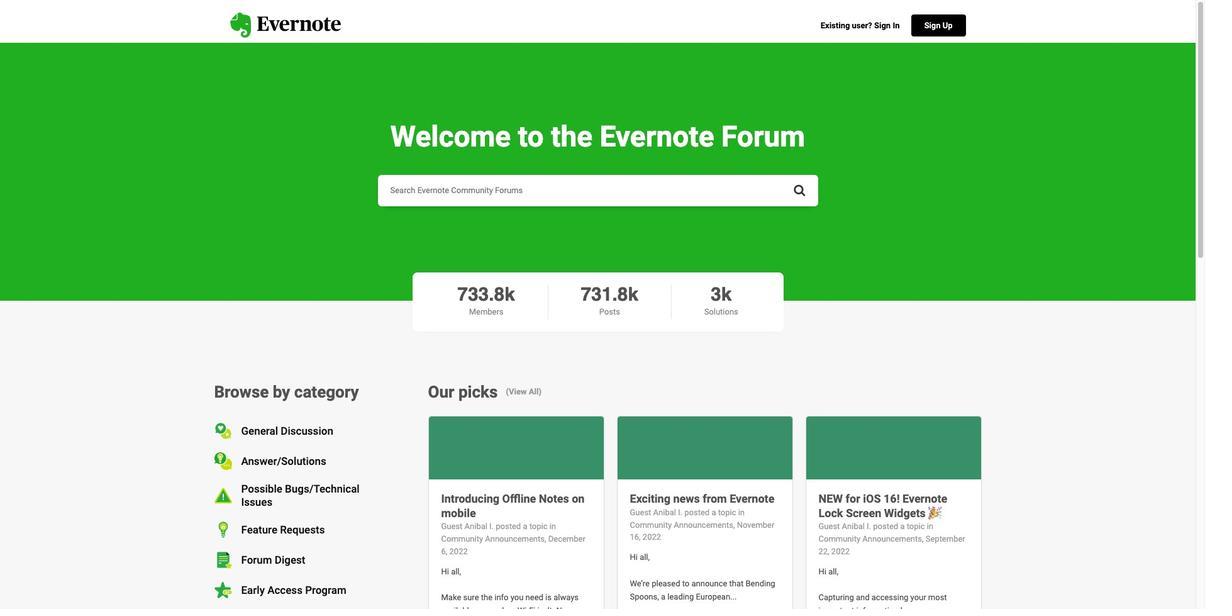 Task type: describe. For each thing, give the bounding box(es) containing it.
accessing
[[872, 593, 909, 603]]

lock
[[819, 506, 844, 520]]

answer/solutions
[[241, 455, 326, 468]]

feature requests
[[241, 524, 325, 536]]

isn't.
[[538, 606, 555, 609]]

and
[[857, 593, 870, 603]]

wi-
[[518, 606, 529, 609]]

3k
[[711, 283, 732, 305]]

a inside we're pleased to announce that bending spoons, a leading european...
[[661, 592, 666, 602]]

a for ios
[[901, 522, 905, 531]]

members
[[469, 307, 504, 316]]

ios
[[864, 492, 881, 506]]

the for info
[[481, 593, 493, 603]]

community announcements link for offline
[[442, 534, 545, 544]]

that
[[730, 579, 744, 588]]

september
[[926, 534, 966, 544]]

guest anibal i. posted a topic in community announcements , for for
[[819, 522, 934, 544]]

anibal for introducing
[[465, 522, 488, 531]]

, for evernote
[[734, 520, 735, 530]]

existing user? sign in link
[[821, 21, 900, 31]]

forum digest link
[[241, 554, 306, 567]]

announce
[[692, 579, 728, 588]]

requests
[[280, 524, 325, 536]]

hi for introducing offline notes on mobile
[[442, 567, 449, 576]]

has
[[901, 606, 914, 609]]

guest anibal i. posted a topic in community announcements , for news
[[630, 508, 745, 530]]

new for ios 16! evernote lock screen widgets 🎉
[[819, 492, 948, 520]]

general discussion
[[241, 425, 333, 437]]

3k solutions
[[705, 283, 739, 316]]

search image
[[794, 184, 806, 197]]

733.8k members
[[458, 283, 515, 316]]

posted for for
[[874, 522, 899, 531]]

always
[[554, 593, 579, 603]]

bending
[[746, 579, 776, 588]]

posted for news
[[685, 508, 710, 517]]

evernote for from
[[730, 492, 775, 506]]

discussion
[[281, 425, 333, 437]]

november 16, 2022
[[630, 520, 775, 542]]

sign up link
[[912, 14, 966, 36]]

spoons,
[[630, 592, 659, 602]]

all)
[[529, 387, 542, 397]]

december
[[549, 534, 586, 544]]

exciting news from evernote link
[[630, 492, 775, 506]]

all, for exciting news from evernote
[[640, 553, 650, 562]]

anibal for new
[[842, 522, 865, 531]]

on
[[572, 492, 585, 506]]

forum digest
[[241, 554, 306, 566]]

possible bugs/technical issues link
[[241, 483, 391, 509]]

topic for ios
[[907, 522, 926, 531]]

possible
[[241, 483, 283, 495]]

december 6, 2022
[[442, 534, 586, 556]]

a for notes
[[523, 522, 528, 531]]

community announcements link for news
[[630, 520, 734, 530]]

category
[[294, 382, 359, 401]]

early access program link
[[241, 584, 347, 597]]

answer/solutions link
[[241, 455, 326, 468]]

you
[[511, 593, 524, 603]]

we're pleased to announce that bending spoons, a leading european...
[[630, 579, 776, 602]]

important
[[819, 606, 855, 609]]

evernote inside new for ios 16! evernote lock screen widgets 🎉
[[903, 492, 948, 506]]

hi for exciting news from evernote
[[630, 553, 638, 562]]

need
[[526, 593, 544, 603]]

feature
[[241, 524, 278, 536]]

in for on
[[550, 522, 556, 531]]

0 horizontal spatial sign
[[875, 21, 891, 31]]

for
[[846, 492, 861, 506]]

all, for introducing offline notes on mobile
[[451, 567, 461, 576]]

browse by category
[[214, 382, 359, 401]]

topic for notes
[[530, 522, 548, 531]]

posts
[[600, 307, 621, 316]]

i. for for
[[867, 522, 872, 531]]

guest for introducing offline notes on mobile
[[442, 522, 463, 531]]

your
[[911, 593, 927, 603]]

new for ios 16! evernote lock screen widgets 🎉 link
[[819, 492, 948, 520]]

22,
[[819, 547, 830, 556]]

hi for new for ios 16! evernote lock screen widgets 🎉
[[819, 567, 827, 576]]

733.8k
[[458, 283, 515, 305]]

existing
[[821, 21, 851, 31]]

the for evernote
[[551, 120, 593, 154]]

announcements for notes
[[485, 534, 545, 544]]

in for evernote
[[739, 508, 745, 517]]

731.8k posts
[[581, 283, 639, 316]]

community for introducing offline notes on mobile
[[442, 534, 483, 544]]

screen
[[846, 506, 882, 520]]

evernote for the
[[600, 120, 715, 154]]

introducing offline notes on mobile
[[442, 492, 585, 520]]

program
[[305, 584, 347, 597]]

introducing offline notes on mobile link
[[442, 492, 585, 520]]

i. for news
[[679, 508, 683, 517]]

pleased
[[652, 579, 681, 588]]

(view
[[506, 387, 527, 397]]

(view all) link
[[506, 387, 542, 398]]

information
[[857, 606, 899, 609]]



Task type: locate. For each thing, give the bounding box(es) containing it.
2022 inside november 16, 2022
[[643, 533, 662, 542]]

exciting news from evernote
[[630, 492, 775, 506]]

by
[[273, 382, 290, 401]]

1 vertical spatial to
[[683, 579, 690, 588]]

1 horizontal spatial to
[[683, 579, 690, 588]]

i. up december 6, 2022
[[490, 522, 494, 531]]

2022 for exciting news from evernote
[[643, 533, 662, 542]]

hi
[[630, 553, 638, 562], [442, 567, 449, 576], [819, 567, 827, 576]]

community up 16,
[[630, 520, 672, 530]]

hi all, for new for ios 16! evernote lock screen widgets 🎉
[[819, 567, 841, 576]]

0 horizontal spatial all,
[[451, 567, 461, 576]]

2 horizontal spatial all,
[[829, 567, 839, 576]]

, left november
[[734, 520, 735, 530]]

2 horizontal spatial 2022
[[832, 547, 850, 556]]

announcements down exciting news from evernote
[[674, 520, 734, 530]]

hi all, for introducing offline notes on mobile
[[442, 567, 463, 576]]

1 vertical spatial forum
[[241, 554, 272, 566]]

Search Evernote Community Forums search field
[[378, 175, 819, 206]]

16,
[[630, 533, 641, 542]]

2 horizontal spatial guest anibal i. posted a topic in community announcements ,
[[819, 522, 934, 544]]

most
[[929, 593, 948, 603]]

1 horizontal spatial in
[[739, 508, 745, 517]]

guest down "mobile"
[[442, 522, 463, 531]]

1 horizontal spatial community
[[630, 520, 672, 530]]

2 horizontal spatial guest
[[819, 522, 840, 531]]

now...
[[557, 606, 579, 609]]

november
[[737, 520, 775, 530]]

2022 right 6,
[[450, 547, 468, 556]]

guest down exciting at the bottom of the page
[[630, 508, 652, 517]]

guest down lock
[[819, 522, 840, 531]]

leading
[[668, 592, 694, 602]]

2 horizontal spatial in
[[928, 522, 934, 531]]

notes
[[539, 492, 569, 506]]

solutions
[[705, 307, 739, 316]]

community for exciting news from evernote
[[630, 520, 672, 530]]

anibal for exciting
[[654, 508, 677, 517]]

general
[[241, 425, 278, 437]]

in for 16!
[[928, 522, 934, 531]]

news
[[674, 492, 700, 506]]

0 horizontal spatial posted
[[496, 522, 521, 531]]

hi down 6,
[[442, 567, 449, 576]]

sign up
[[925, 20, 953, 30]]

, left "september" on the bottom right of page
[[923, 534, 924, 544]]

general discussion link
[[241, 425, 333, 438]]

1 horizontal spatial hi
[[630, 553, 638, 562]]

sure
[[464, 593, 479, 603]]

a down "from"
[[712, 508, 717, 517]]

0 horizontal spatial 2022
[[450, 547, 468, 556]]

offline
[[503, 492, 536, 506]]

hi all, down 6,
[[442, 567, 463, 576]]

2022 inside december 6, 2022
[[450, 547, 468, 556]]

early
[[241, 584, 265, 597]]

fi
[[529, 606, 536, 609]]

0 vertical spatial forum
[[722, 120, 806, 154]]

announcements for from
[[674, 520, 734, 530]]

0 horizontal spatial guest
[[442, 522, 463, 531]]

topic
[[719, 508, 737, 517], [530, 522, 548, 531], [907, 522, 926, 531]]

user?
[[853, 21, 873, 31]]

731.8k
[[581, 283, 639, 305]]

announcements down introducing offline notes on mobile 'link'
[[485, 534, 545, 544]]

1 horizontal spatial the
[[551, 120, 593, 154]]

posted up september 22, 2022
[[874, 522, 899, 531]]

a down "pleased"
[[661, 592, 666, 602]]

evernote user forum image
[[230, 13, 341, 37]]

capturing and accessing your most important information has never...
[[819, 593, 948, 609]]

sign left up
[[925, 20, 941, 30]]

in up december
[[550, 522, 556, 531]]

available,
[[442, 606, 475, 609]]

2 horizontal spatial posted
[[874, 522, 899, 531]]

hi all, down 16,
[[630, 553, 652, 562]]

2 horizontal spatial community announcements link
[[819, 534, 923, 544]]

2022 right 16,
[[643, 533, 662, 542]]

guest anibal i. posted a topic in community announcements , for offline
[[442, 522, 556, 544]]

community announcements link
[[630, 520, 734, 530], [442, 534, 545, 544], [819, 534, 923, 544]]

, left december
[[545, 534, 547, 544]]

i. down news
[[679, 508, 683, 517]]

guest anibal i. posted a topic in community announcements ,
[[630, 508, 745, 530], [442, 522, 556, 544], [819, 522, 934, 544]]

, for 16!
[[923, 534, 924, 544]]

1 horizontal spatial hi all,
[[630, 553, 652, 562]]

0 horizontal spatial hi
[[442, 567, 449, 576]]

0 horizontal spatial hi all,
[[442, 567, 463, 576]]

our
[[428, 382, 455, 401]]

in down 🎉
[[928, 522, 934, 531]]

0 horizontal spatial guest anibal i. posted a topic in community announcements ,
[[442, 522, 556, 544]]

a for from
[[712, 508, 717, 517]]

european...
[[696, 592, 737, 602]]

1 horizontal spatial announcements
[[674, 520, 734, 530]]

guest for new for ios 16! evernote lock screen widgets 🎉
[[819, 522, 840, 531]]

0 horizontal spatial the
[[481, 593, 493, 603]]

2 horizontal spatial hi all,
[[819, 567, 841, 576]]

hi all, for exciting news from evernote
[[630, 553, 652, 562]]

when
[[496, 606, 516, 609]]

a down widgets
[[901, 522, 905, 531]]

possible bugs/technical issues
[[241, 483, 360, 508]]

up
[[943, 20, 953, 30]]

0 horizontal spatial announcements
[[485, 534, 545, 544]]

2 horizontal spatial hi
[[819, 567, 827, 576]]

0 horizontal spatial community announcements link
[[442, 534, 545, 544]]

i. down the screen
[[867, 522, 872, 531]]

our picks
[[428, 382, 498, 401]]

issues
[[241, 496, 273, 508]]

2022 for new for ios 16! evernote lock screen widgets 🎉
[[832, 547, 850, 556]]

sign
[[925, 20, 941, 30], [875, 21, 891, 31]]

feature requests link
[[241, 524, 325, 536]]

digest
[[275, 554, 306, 566]]

picks
[[459, 382, 498, 401]]

mobile
[[442, 506, 476, 520]]

all, down 22, on the right bottom of page
[[829, 567, 839, 576]]

0 horizontal spatial i.
[[490, 522, 494, 531]]

capturing
[[819, 593, 855, 603]]

announcements for ios
[[863, 534, 923, 544]]

0 horizontal spatial in
[[550, 522, 556, 531]]

the inside make sure the info you need is always available, even when wi-fi isn't. now...
[[481, 593, 493, 603]]

1 horizontal spatial sign
[[925, 20, 941, 30]]

the up search evernote community forums search field
[[551, 120, 593, 154]]

to
[[518, 120, 544, 154], [683, 579, 690, 588]]

guest for exciting news from evernote
[[630, 508, 652, 517]]

we're
[[630, 579, 650, 588]]

, for on
[[545, 534, 547, 544]]

in
[[739, 508, 745, 517], [550, 522, 556, 531], [928, 522, 934, 531]]

2 horizontal spatial i.
[[867, 522, 872, 531]]

anibal down "mobile"
[[465, 522, 488, 531]]

2 horizontal spatial topic
[[907, 522, 926, 531]]

posted down exciting news from evernote
[[685, 508, 710, 517]]

1 horizontal spatial topic
[[719, 508, 737, 517]]

1 horizontal spatial forum
[[722, 120, 806, 154]]

community announcements link down the screen
[[819, 534, 923, 544]]

never...
[[916, 606, 942, 609]]

widgets
[[885, 506, 926, 520]]

posted for offline
[[496, 522, 521, 531]]

i. for offline
[[490, 522, 494, 531]]

0 vertical spatial to
[[518, 120, 544, 154]]

hi all, down 22, on the right bottom of page
[[819, 567, 841, 576]]

anibal down exciting at the bottom of the page
[[654, 508, 677, 517]]

2 horizontal spatial ,
[[923, 534, 924, 544]]

6,
[[442, 547, 448, 556]]

🎉
[[929, 506, 942, 520]]

welcome to the evernote forum
[[391, 120, 806, 154]]

a up december 6, 2022
[[523, 522, 528, 531]]

posted up december 6, 2022
[[496, 522, 521, 531]]

guest anibal i. posted a topic in community announcements , down the screen
[[819, 522, 934, 544]]

1 horizontal spatial all,
[[640, 553, 650, 562]]

anibal down the screen
[[842, 522, 865, 531]]

sign left 'in' on the top of the page
[[875, 21, 891, 31]]

anibal
[[654, 508, 677, 517], [465, 522, 488, 531], [842, 522, 865, 531]]

the
[[551, 120, 593, 154], [481, 593, 493, 603]]

0 horizontal spatial forum
[[241, 554, 272, 566]]

introducing
[[442, 492, 500, 506]]

2022 for introducing offline notes on mobile
[[450, 547, 468, 556]]

community announcements link down news
[[630, 520, 734, 530]]

i.
[[679, 508, 683, 517], [490, 522, 494, 531], [867, 522, 872, 531]]

is
[[546, 593, 552, 603]]

guest
[[630, 508, 652, 517], [442, 522, 463, 531], [819, 522, 840, 531]]

from
[[703, 492, 727, 506]]

guest anibal i. posted a topic in community announcements , down introducing offline notes on mobile
[[442, 522, 556, 544]]

0 horizontal spatial topic
[[530, 522, 548, 531]]

1 vertical spatial the
[[481, 593, 493, 603]]

make
[[442, 593, 462, 603]]

community up 22, on the right bottom of page
[[819, 534, 861, 544]]

announcements down widgets
[[863, 534, 923, 544]]

topic up december 6, 2022
[[530, 522, 548, 531]]

0 horizontal spatial anibal
[[465, 522, 488, 531]]

info
[[495, 593, 509, 603]]

topic down widgets
[[907, 522, 926, 531]]

0 horizontal spatial to
[[518, 120, 544, 154]]

to inside we're pleased to announce that bending spoons, a leading european...
[[683, 579, 690, 588]]

1 horizontal spatial ,
[[734, 520, 735, 530]]

1 horizontal spatial guest
[[630, 508, 652, 517]]

0 horizontal spatial community
[[442, 534, 483, 544]]

existing user? sign in
[[821, 21, 900, 31]]

make sure the info you need is always available, even when wi-fi isn't. now...
[[442, 593, 579, 609]]

new
[[819, 492, 843, 506]]

0 vertical spatial the
[[551, 120, 593, 154]]

community up 6,
[[442, 534, 483, 544]]

access
[[268, 584, 303, 597]]

1 horizontal spatial anibal
[[654, 508, 677, 517]]

0 horizontal spatial evernote
[[600, 120, 715, 154]]

guest anibal i. posted a topic in community announcements , down news
[[630, 508, 745, 530]]

all, down 16,
[[640, 553, 650, 562]]

2 horizontal spatial announcements
[[863, 534, 923, 544]]

1 horizontal spatial guest anibal i. posted a topic in community announcements ,
[[630, 508, 745, 530]]

community announcements link for for
[[819, 534, 923, 544]]

all, up make
[[451, 567, 461, 576]]

2022 right 22, on the right bottom of page
[[832, 547, 850, 556]]

browse
[[214, 382, 269, 401]]

all, for new for ios 16! evernote lock screen widgets 🎉
[[829, 567, 839, 576]]

1 horizontal spatial 2022
[[643, 533, 662, 542]]

in up november
[[739, 508, 745, 517]]

even
[[477, 606, 494, 609]]

topic for from
[[719, 508, 737, 517]]

2022 inside september 22, 2022
[[832, 547, 850, 556]]

1 horizontal spatial i.
[[679, 508, 683, 517]]

1 horizontal spatial community announcements link
[[630, 520, 734, 530]]

1 horizontal spatial evernote
[[730, 492, 775, 506]]

2 horizontal spatial anibal
[[842, 522, 865, 531]]

hi down 22, on the right bottom of page
[[819, 567, 827, 576]]

the up the even
[[481, 593, 493, 603]]

in
[[893, 21, 900, 31]]

community announcements link down introducing offline notes on mobile
[[442, 534, 545, 544]]

2 horizontal spatial community
[[819, 534, 861, 544]]

topic down "from"
[[719, 508, 737, 517]]

2 horizontal spatial evernote
[[903, 492, 948, 506]]

hi down 16,
[[630, 553, 638, 562]]

evernote
[[600, 120, 715, 154], [730, 492, 775, 506], [903, 492, 948, 506]]

community for new for ios 16! evernote lock screen widgets 🎉
[[819, 534, 861, 544]]

early access program
[[241, 584, 347, 597]]

1 horizontal spatial posted
[[685, 508, 710, 517]]

0 horizontal spatial ,
[[545, 534, 547, 544]]



Task type: vqa. For each thing, say whether or not it's contained in the screenshot.
all,
yes



